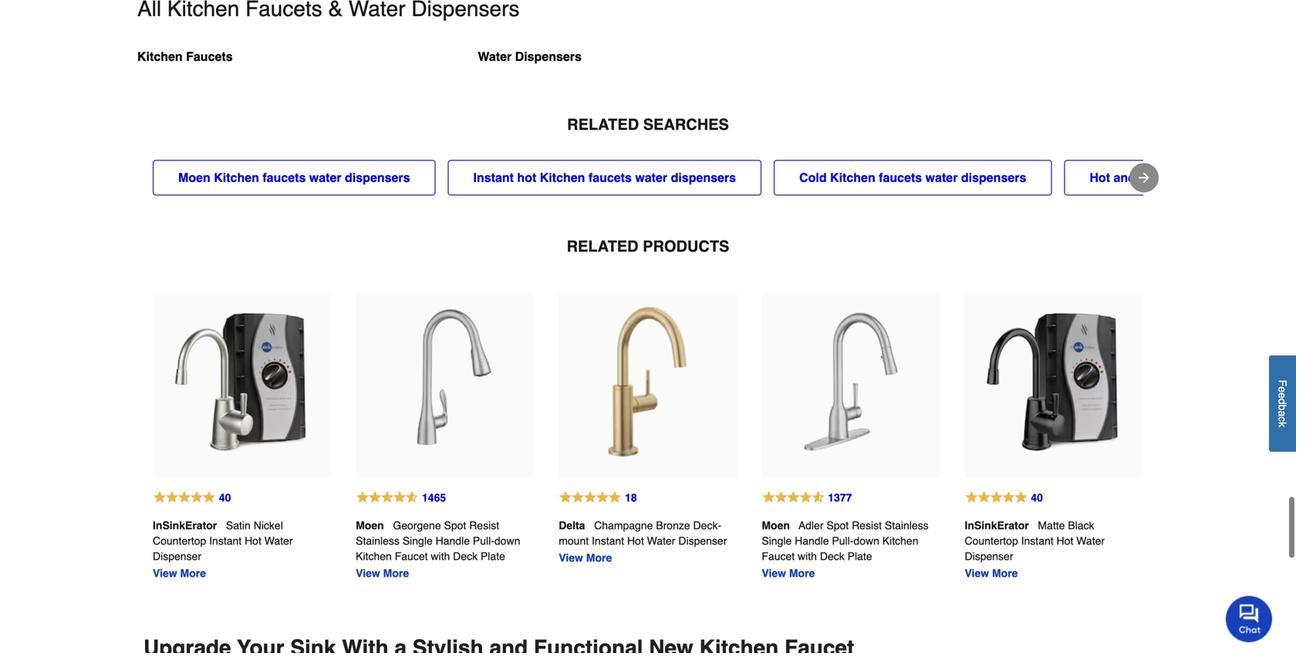 Task type: locate. For each thing, give the bounding box(es) containing it.
with inside "adler spot resist stainless single handle pull-down kitchen faucet with deck plate"
[[798, 551, 817, 563]]

1 spot from the left
[[444, 520, 466, 532]]

water inside satin nickel countertop instant hot water dispenser
[[265, 535, 293, 548]]

water inside matte black countertop instant hot water dispenser
[[1077, 535, 1105, 548]]

40
[[219, 492, 231, 504], [1031, 492, 1044, 504]]

single inside "adler spot resist stainless single handle pull-down kitchen faucet with deck plate"
[[762, 535, 792, 548]]

deck for adler
[[820, 551, 845, 563]]

spot inside georgene spot resist stainless single handle pull-down kitchen faucet with deck plate
[[444, 520, 466, 532]]

0 horizontal spatial moen
[[178, 171, 211, 185]]

plate for georgene
[[481, 551, 505, 563]]

down inside georgene spot resist stainless single handle pull-down kitchen faucet with deck plate
[[495, 535, 521, 548]]

dispenser for matte black countertop instant hot water dispenser
[[965, 551, 1014, 563]]

resist inside georgene spot resist stainless single handle pull-down kitchen faucet with deck plate
[[469, 520, 499, 532]]

georgene spot resist stainless single handle pull-down kitchen faucet with deck plate
[[356, 520, 521, 563]]

related up the instant hot kitchen faucets water dispensers
[[567, 116, 639, 134]]

faucet
[[395, 551, 428, 563], [762, 551, 795, 563]]

1 pull- from the left
[[473, 535, 495, 548]]

handle inside georgene spot resist stainless single handle pull-down kitchen faucet with deck plate
[[436, 535, 470, 548]]

view more down satin nickel countertop instant hot water dispenser
[[153, 568, 206, 580]]

more down matte black countertop instant hot water dispenser at bottom
[[993, 568, 1018, 580]]

cold
[[1140, 171, 1165, 185]]

1 horizontal spatial moen
[[356, 520, 384, 532]]

hot inside matte black countertop instant hot water dispenser
[[1057, 535, 1074, 548]]

with
[[431, 551, 450, 563], [798, 551, 817, 563]]

dispensers
[[345, 171, 410, 185], [671, 171, 736, 185], [962, 171, 1027, 185]]

instant inside satin nickel countertop instant hot water dispenser
[[209, 535, 242, 548]]

2 plate from the left
[[848, 551, 873, 563]]

kitchen faucets link
[[137, 46, 233, 77]]

stainless for georgene spot resist stainless single handle pull-down kitchen faucet with deck plate
[[356, 535, 400, 548]]

2 spot from the left
[[827, 520, 849, 532]]

countertop inside matte black countertop instant hot water dispenser
[[965, 535, 1019, 548]]

stainless
[[885, 520, 929, 532], [356, 535, 400, 548]]

1 horizontal spatial faucet
[[762, 551, 795, 563]]

1 horizontal spatial 40
[[1031, 492, 1044, 504]]

instant hot kitchen faucets water dispensers
[[474, 171, 736, 185]]

hot and cold kitchen faucets water 
[[1090, 171, 1297, 185]]

matte
[[1038, 520, 1065, 532]]

1 horizontal spatial countertop
[[965, 535, 1019, 548]]

0 horizontal spatial deck
[[453, 551, 478, 563]]

view more for champagne bronze deck- mount instant hot water dispenser
[[559, 552, 612, 565]]

0 horizontal spatial dispensers
[[345, 171, 410, 185]]

water down nickel
[[265, 535, 293, 548]]

resist for 1465
[[469, 520, 499, 532]]

1 single from the left
[[403, 535, 433, 548]]

1 horizontal spatial insinkerator
[[965, 520, 1029, 532]]

water down black on the bottom
[[1077, 535, 1105, 548]]

satin nickel countertop instant hot water dispenser
[[153, 520, 293, 563]]

1 horizontal spatial with
[[798, 551, 817, 563]]

1 deck from the left
[[453, 551, 478, 563]]

2 insinkerator from the left
[[965, 520, 1029, 532]]

plate for adler
[[848, 551, 873, 563]]

instant hot kitchen faucets water dispensers link
[[448, 160, 762, 196]]

view more down "adler"
[[762, 568, 815, 580]]

3 dispensers from the left
[[962, 171, 1027, 185]]

1 vertical spatial stainless
[[356, 535, 400, 548]]

mount
[[559, 535, 589, 548]]

2 with from the left
[[798, 551, 817, 563]]

more down satin nickel countertop instant hot water dispenser
[[180, 568, 206, 580]]

plate inside georgene spot resist stainless single handle pull-down kitchen faucet with deck plate
[[481, 551, 505, 563]]

2 dispensers from the left
[[671, 171, 736, 185]]

0 horizontal spatial 40
[[219, 492, 231, 504]]

instant inside champagne bronze deck- mount instant hot water dispenser
[[592, 535, 624, 548]]

0 vertical spatial stainless
[[885, 520, 929, 532]]

insinkerator left satin
[[153, 520, 217, 532]]

0 horizontal spatial pull-
[[473, 535, 495, 548]]

1 horizontal spatial pull-
[[832, 535, 854, 548]]

stainless inside "adler spot resist stainless single handle pull-down kitchen faucet with deck plate"
[[885, 520, 929, 532]]

0 horizontal spatial resist
[[469, 520, 499, 532]]

arrow right image
[[1137, 170, 1152, 186]]

insinkerator
[[153, 520, 217, 532], [965, 520, 1029, 532]]

view more button down georgene
[[356, 566, 409, 582]]

view more down matte black countertop instant hot water dispenser at bottom
[[965, 568, 1018, 580]]

spot down 1465
[[444, 520, 466, 532]]

resist right georgene
[[469, 520, 499, 532]]

with down georgene
[[431, 551, 450, 563]]

k
[[1277, 423, 1289, 428]]

1 horizontal spatial single
[[762, 535, 792, 548]]

b
[[1277, 405, 1289, 411]]

2 resist from the left
[[852, 520, 882, 532]]

stainless inside georgene spot resist stainless single handle pull-down kitchen faucet with deck plate
[[356, 535, 400, 548]]

water down bronze
[[647, 535, 676, 548]]

2 faucet from the left
[[762, 551, 795, 563]]

pull- inside georgene spot resist stainless single handle pull-down kitchen faucet with deck plate
[[473, 535, 495, 548]]

instant
[[474, 171, 514, 185], [209, 535, 242, 548], [592, 535, 624, 548], [1022, 535, 1054, 548]]

countertop inside satin nickel countertop instant hot water dispenser
[[153, 535, 206, 548]]

0 horizontal spatial faucet
[[395, 551, 428, 563]]

1 horizontal spatial stainless
[[885, 520, 929, 532]]

single
[[403, 535, 433, 548], [762, 535, 792, 548]]

40 up satin
[[219, 492, 231, 504]]

1 horizontal spatial deck
[[820, 551, 845, 563]]

faucets
[[263, 171, 306, 185], [589, 171, 632, 185], [879, 171, 923, 185], [1217, 171, 1260, 185]]

4 water from the left
[[1264, 171, 1296, 185]]

moen for adler spot resist stainless single handle pull-down kitchen faucet with deck plate
[[762, 520, 790, 532]]

1 dispensers from the left
[[345, 171, 410, 185]]

deck inside "adler spot resist stainless single handle pull-down kitchen faucet with deck plate"
[[820, 551, 845, 563]]

view more down georgene
[[356, 568, 409, 580]]

1 handle from the left
[[436, 535, 470, 548]]

0 horizontal spatial handle
[[436, 535, 470, 548]]

related
[[567, 116, 639, 134], [567, 238, 639, 256]]

1 faucet from the left
[[395, 551, 428, 563]]

0 horizontal spatial insinkerator
[[153, 520, 217, 532]]

2 countertop from the left
[[965, 535, 1019, 548]]

1 countertop from the left
[[153, 535, 206, 548]]

1 horizontal spatial handle
[[795, 535, 829, 548]]

hot left and
[[1090, 171, 1111, 185]]

pull- inside "adler spot resist stainless single handle pull-down kitchen faucet with deck plate"
[[832, 535, 854, 548]]

instant down satin
[[209, 535, 242, 548]]

1 down from the left
[[495, 535, 521, 548]]

cold kitchen faucets water dispensers
[[800, 171, 1027, 185]]

2 handle from the left
[[795, 535, 829, 548]]

resist inside "adler spot resist stainless single handle pull-down kitchen faucet with deck plate"
[[852, 520, 882, 532]]

0 horizontal spatial stainless
[[356, 535, 400, 548]]

down inside "adler spot resist stainless single handle pull-down kitchen faucet with deck plate"
[[854, 535, 880, 548]]

1 horizontal spatial plate
[[848, 551, 873, 563]]

spot inside "adler spot resist stainless single handle pull-down kitchen faucet with deck plate"
[[827, 520, 849, 532]]

related searches
[[567, 116, 729, 134]]

dispenser inside matte black countertop instant hot water dispenser
[[965, 551, 1014, 563]]

related products
[[567, 238, 730, 256]]

1 horizontal spatial resist
[[852, 520, 882, 532]]

handle down "adler"
[[795, 535, 829, 548]]

e up the b
[[1277, 393, 1289, 399]]

hot down satin
[[245, 535, 262, 548]]

d
[[1277, 399, 1289, 405]]

view for adler spot resist stainless single handle pull-down kitchen faucet with deck plate
[[762, 568, 787, 580]]

4 faucets from the left
[[1217, 171, 1260, 185]]

view more button down satin nickel countertop instant hot water dispenser
[[153, 566, 206, 582]]

e
[[1277, 387, 1289, 393], [1277, 393, 1289, 399]]

handle
[[436, 535, 470, 548], [795, 535, 829, 548]]

1 horizontal spatial dispensers
[[671, 171, 736, 185]]

view more button for georgene spot resist stainless single handle pull-down kitchen faucet with deck plate
[[356, 566, 409, 582]]

resist
[[469, 520, 499, 532], [852, 520, 882, 532]]

water
[[309, 171, 342, 185], [635, 171, 668, 185], [926, 171, 958, 185], [1264, 171, 1296, 185]]

handle inside "adler spot resist stainless single handle pull-down kitchen faucet with deck plate"
[[795, 535, 829, 548]]

plate inside "adler spot resist stainless single handle pull-down kitchen faucet with deck plate"
[[848, 551, 873, 563]]

adler spot resist stainless single handle pull-down kitchen faucet with deck plate image
[[774, 305, 928, 459]]

moen for georgene spot resist stainless single handle pull-down kitchen faucet with deck plate
[[356, 520, 384, 532]]

2 40 from the left
[[1031, 492, 1044, 504]]

handle for adler
[[795, 535, 829, 548]]

pull- for georgene
[[473, 535, 495, 548]]

1 resist from the left
[[469, 520, 499, 532]]

1 insinkerator from the left
[[153, 520, 217, 532]]

0 horizontal spatial with
[[431, 551, 450, 563]]

0 horizontal spatial countertop
[[153, 535, 206, 548]]

instant down matte
[[1022, 535, 1054, 548]]

view for georgene spot resist stainless single handle pull-down kitchen faucet with deck plate
[[356, 568, 380, 580]]

related down instant hot kitchen faucets water dispensers link on the top of the page
[[567, 238, 639, 256]]

more down "adler"
[[790, 568, 815, 580]]

deck inside georgene spot resist stainless single handle pull-down kitchen faucet with deck plate
[[453, 551, 478, 563]]

instant left hot
[[474, 171, 514, 185]]

0 horizontal spatial dispenser
[[153, 551, 201, 563]]

deck
[[453, 551, 478, 563], [820, 551, 845, 563]]

2 horizontal spatial dispensers
[[962, 171, 1027, 185]]

spot right "adler"
[[827, 520, 849, 532]]

view more for georgene spot resist stainless single handle pull-down kitchen faucet with deck plate
[[356, 568, 409, 580]]

hot and cold kitchen faucets water link
[[1065, 160, 1297, 196]]

more down georgene
[[383, 568, 409, 580]]

0 horizontal spatial single
[[403, 535, 433, 548]]

with down "adler"
[[798, 551, 817, 563]]

0 horizontal spatial down
[[495, 535, 521, 548]]

1 vertical spatial related
[[567, 238, 639, 256]]

40 up matte
[[1031, 492, 1044, 504]]

plate
[[481, 551, 505, 563], [848, 551, 873, 563]]

a
[[1277, 411, 1289, 417]]

down
[[495, 535, 521, 548], [854, 535, 880, 548]]

view more down mount
[[559, 552, 612, 565]]

view more button for champagne bronze deck- mount instant hot water dispenser
[[559, 551, 612, 566]]

faucet inside "adler spot resist stainless single handle pull-down kitchen faucet with deck plate"
[[762, 551, 795, 563]]

1 plate from the left
[[481, 551, 505, 563]]

hot down champagne
[[627, 535, 644, 548]]

kitchen inside "adler spot resist stainless single handle pull-down kitchen faucet with deck plate"
[[883, 535, 919, 548]]

2 faucets from the left
[[589, 171, 632, 185]]

instant down champagne
[[592, 535, 624, 548]]

view more button for adler spot resist stainless single handle pull-down kitchen faucet with deck plate
[[762, 566, 815, 582]]

view more button down matte black countertop instant hot water dispenser at bottom
[[965, 566, 1018, 582]]

view more button down mount
[[559, 551, 612, 566]]

faucet inside georgene spot resist stainless single handle pull-down kitchen faucet with deck plate
[[395, 551, 428, 563]]

kitchen
[[137, 49, 183, 64], [214, 171, 259, 185], [540, 171, 585, 185], [831, 171, 876, 185], [1168, 171, 1214, 185], [883, 535, 919, 548], [356, 551, 392, 563]]

view more button down "adler"
[[762, 566, 815, 582]]

pull- for adler
[[832, 535, 854, 548]]

handle down georgene
[[436, 535, 470, 548]]

countertop
[[153, 535, 206, 548], [965, 535, 1019, 548]]

1 with from the left
[[431, 551, 450, 563]]

view for champagne bronze deck- mount instant hot water dispenser
[[559, 552, 583, 565]]

moen kitchen faucets water dispensers
[[178, 171, 410, 185]]

countertop for matte black countertop instant hot water dispenser
[[965, 535, 1019, 548]]

1 horizontal spatial dispenser
[[679, 535, 727, 548]]

with inside georgene spot resist stainless single handle pull-down kitchen faucet with deck plate
[[431, 551, 450, 563]]

resist for 1377
[[852, 520, 882, 532]]

countertop for satin nickel countertop instant hot water dispenser
[[153, 535, 206, 548]]

insinkerator left matte
[[965, 520, 1029, 532]]

spot
[[444, 520, 466, 532], [827, 520, 849, 532]]

and
[[1114, 171, 1136, 185]]

water
[[478, 49, 512, 64], [265, 535, 293, 548], [647, 535, 676, 548], [1077, 535, 1105, 548]]

1 horizontal spatial down
[[854, 535, 880, 548]]

view more button
[[559, 551, 612, 566], [153, 566, 206, 582], [356, 566, 409, 582], [762, 566, 815, 582], [965, 566, 1018, 582]]

champagne bronze deck- mount instant hot water dispenser
[[559, 520, 727, 548]]

2 deck from the left
[[820, 551, 845, 563]]

resist down 1377
[[852, 520, 882, 532]]

e up d
[[1277, 387, 1289, 393]]

dispenser inside satin nickel countertop instant hot water dispenser
[[153, 551, 201, 563]]

2 horizontal spatial moen
[[762, 520, 790, 532]]

0 horizontal spatial plate
[[481, 551, 505, 563]]

moen
[[178, 171, 211, 185], [356, 520, 384, 532], [762, 520, 790, 532]]

0 horizontal spatial spot
[[444, 520, 466, 532]]

2 single from the left
[[762, 535, 792, 548]]

hot
[[1090, 171, 1111, 185], [245, 535, 262, 548], [627, 535, 644, 548], [1057, 535, 1074, 548]]

more
[[586, 552, 612, 565], [180, 568, 206, 580], [383, 568, 409, 580], [790, 568, 815, 580], [993, 568, 1018, 580]]

single inside georgene spot resist stainless single handle pull-down kitchen faucet with deck plate
[[403, 535, 433, 548]]

1 horizontal spatial spot
[[827, 520, 849, 532]]

more down mount
[[586, 552, 612, 565]]

view more
[[559, 552, 612, 565], [153, 568, 206, 580], [356, 568, 409, 580], [762, 568, 815, 580], [965, 568, 1018, 580]]

0 vertical spatial related
[[567, 116, 639, 134]]

f
[[1277, 380, 1289, 387]]

pull-
[[473, 535, 495, 548], [832, 535, 854, 548]]

view more for satin nickel countertop instant hot water dispenser
[[153, 568, 206, 580]]

hot down matte
[[1057, 535, 1074, 548]]

view for satin nickel countertop instant hot water dispenser
[[153, 568, 177, 580]]

view more button for matte black countertop instant hot water dispenser
[[965, 566, 1018, 582]]

more for adler spot resist stainless single handle pull-down kitchen faucet with deck plate
[[790, 568, 815, 580]]

2 horizontal spatial dispenser
[[965, 551, 1014, 563]]

view
[[559, 552, 583, 565], [153, 568, 177, 580], [356, 568, 380, 580], [762, 568, 787, 580], [965, 568, 990, 580]]

single for adler
[[762, 535, 792, 548]]

2 pull- from the left
[[832, 535, 854, 548]]

2 down from the left
[[854, 535, 880, 548]]

dispenser
[[679, 535, 727, 548], [153, 551, 201, 563], [965, 551, 1014, 563]]

nickel
[[254, 520, 283, 532]]

related for related products
[[567, 238, 639, 256]]

1 40 from the left
[[219, 492, 231, 504]]



Task type: describe. For each thing, give the bounding box(es) containing it.
dispensers for moen kitchen faucets water dispensers
[[345, 171, 410, 185]]

1 e from the top
[[1277, 387, 1289, 393]]

with for georgene
[[431, 551, 450, 563]]

water inside champagne bronze deck- mount instant hot water dispenser
[[647, 535, 676, 548]]

dispenser for satin nickel countertop instant hot water dispenser
[[153, 551, 201, 563]]

f e e d b a c k
[[1277, 380, 1289, 428]]

1465
[[422, 492, 446, 504]]

hot inside champagne bronze deck- mount instant hot water dispenser
[[627, 535, 644, 548]]

delta
[[559, 520, 585, 532]]

chat invite button image
[[1226, 596, 1274, 643]]

kitchen faucets
[[137, 49, 233, 64]]

deck for georgene
[[453, 551, 478, 563]]

more for champagne bronze deck- mount instant hot water dispenser
[[586, 552, 612, 565]]

down for georgene spot resist stainless single handle pull-down kitchen faucet with deck plate
[[495, 535, 521, 548]]

black
[[1068, 520, 1095, 532]]

adler
[[799, 520, 824, 532]]

1377
[[828, 492, 852, 504]]

18
[[625, 492, 637, 504]]

with for adler
[[798, 551, 817, 563]]

adler spot resist stainless single handle pull-down kitchen faucet with deck plate
[[762, 520, 929, 563]]

3 water from the left
[[926, 171, 958, 185]]

f e e d b a c k button
[[1270, 356, 1297, 452]]

faucet for georgene
[[395, 551, 428, 563]]

handle for georgene
[[436, 535, 470, 548]]

water dispensers
[[478, 49, 582, 64]]

matte black countertop instant hot water dispenser image
[[978, 305, 1131, 459]]

more for satin nickel countertop instant hot water dispenser
[[180, 568, 206, 580]]

down for adler spot resist stainless single handle pull-down kitchen faucet with deck plate
[[854, 535, 880, 548]]

faucet for adler
[[762, 551, 795, 563]]

water left dispensers
[[478, 49, 512, 64]]

view more for matte black countertop instant hot water dispenser
[[965, 568, 1018, 580]]

cold kitchen faucets water dispensers link
[[774, 160, 1052, 196]]

c
[[1277, 417, 1289, 423]]

view more button for satin nickel countertop instant hot water dispenser
[[153, 566, 206, 582]]

instant inside matte black countertop instant hot water dispenser
[[1022, 535, 1054, 548]]

related for related searches
[[567, 116, 639, 134]]

dispenser inside champagne bronze deck- mount instant hot water dispenser
[[679, 535, 727, 548]]

view more for adler spot resist stainless single handle pull-down kitchen faucet with deck plate
[[762, 568, 815, 580]]

40 for satin
[[219, 492, 231, 504]]

single for georgene
[[403, 535, 433, 548]]

insinkerator for matte black countertop instant hot water dispenser
[[965, 520, 1029, 532]]

deck-
[[694, 520, 722, 532]]

faucets
[[186, 49, 233, 64]]

products
[[643, 238, 730, 256]]

moen inside moen kitchen faucets water dispensers link
[[178, 171, 211, 185]]

water dispensers link
[[478, 46, 582, 77]]

champagne
[[594, 520, 653, 532]]

insinkerator for satin nickel countertop instant hot water dispenser
[[153, 520, 217, 532]]

hot inside satin nickel countertop instant hot water dispenser
[[245, 535, 262, 548]]

dispensers
[[515, 49, 582, 64]]

spot for adler
[[827, 520, 849, 532]]

dispensers for cold kitchen faucets water dispensers
[[962, 171, 1027, 185]]

hot
[[517, 171, 537, 185]]

searches
[[643, 116, 729, 134]]

satin
[[226, 520, 251, 532]]

champagne bronze deck-mount instant hot water dispenser image
[[571, 305, 725, 459]]

bronze
[[656, 520, 691, 532]]

view for matte black countertop instant hot water dispenser
[[965, 568, 990, 580]]

40 for matte
[[1031, 492, 1044, 504]]

1 water from the left
[[309, 171, 342, 185]]

3 faucets from the left
[[879, 171, 923, 185]]

2 water from the left
[[635, 171, 668, 185]]

1 faucets from the left
[[263, 171, 306, 185]]

stainless for adler spot resist stainless single handle pull-down kitchen faucet with deck plate
[[885, 520, 929, 532]]

georgene
[[393, 520, 441, 532]]

more for matte black countertop instant hot water dispenser
[[993, 568, 1018, 580]]

satin nickel countertop instant hot water dispenser image
[[165, 305, 319, 459]]

kitchen inside georgene spot resist stainless single handle pull-down kitchen faucet with deck plate
[[356, 551, 392, 563]]

moen kitchen faucets water dispensers link
[[153, 160, 436, 196]]

spot for georgene
[[444, 520, 466, 532]]

cold
[[800, 171, 827, 185]]

georgene spot resist stainless single handle pull-down kitchen faucet with deck plate image
[[368, 305, 522, 459]]

matte black countertop instant hot water dispenser
[[965, 520, 1105, 563]]

more for georgene spot resist stainless single handle pull-down kitchen faucet with deck plate
[[383, 568, 409, 580]]

2 e from the top
[[1277, 393, 1289, 399]]



Task type: vqa. For each thing, say whether or not it's contained in the screenshot.
Instant in the 'link'
yes



